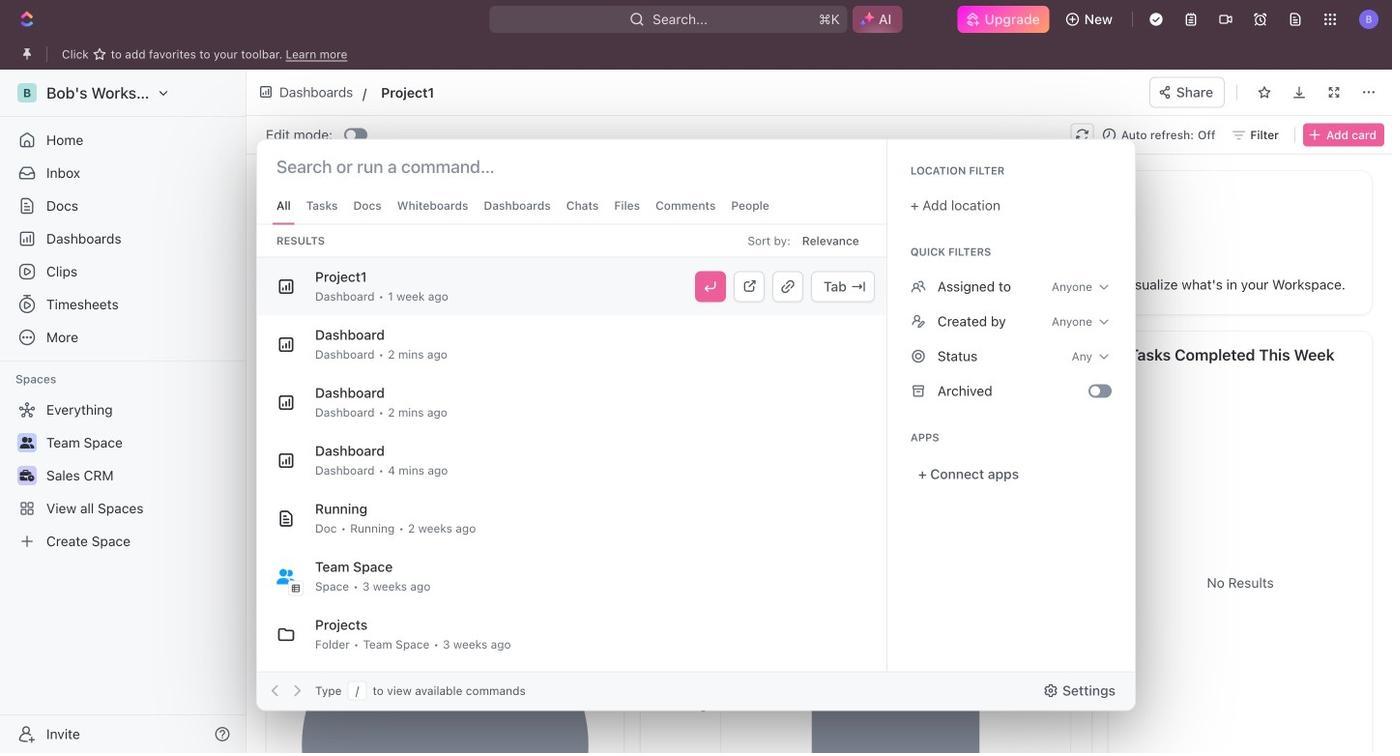 Task type: locate. For each thing, give the bounding box(es) containing it.
tree
[[8, 394, 238, 557]]

None text field
[[381, 80, 686, 104]]

0 vertical spatial qdq9q image
[[911, 314, 926, 329]]

user group image
[[277, 569, 296, 584]]

1 vertical spatial qdq9q image
[[911, 349, 926, 364]]

qdq9q image
[[911, 314, 926, 329], [911, 349, 926, 364]]

qdq9q image up e83zz 'icon'
[[911, 349, 926, 364]]

e83zz image
[[911, 383, 926, 399]]

qdq9q image
[[911, 279, 926, 294]]

Search or run a command… text field
[[277, 155, 514, 178]]

qdq9q image down qdq9q image
[[911, 314, 926, 329]]

tree inside sidebar navigation
[[8, 394, 238, 557]]



Task type: describe. For each thing, give the bounding box(es) containing it.
1 qdq9q image from the top
[[911, 314, 926, 329]]

sidebar navigation
[[0, 70, 247, 753]]

2 qdq9q image from the top
[[911, 349, 926, 364]]



Task type: vqa. For each thing, say whether or not it's contained in the screenshot.
Mind Map
no



